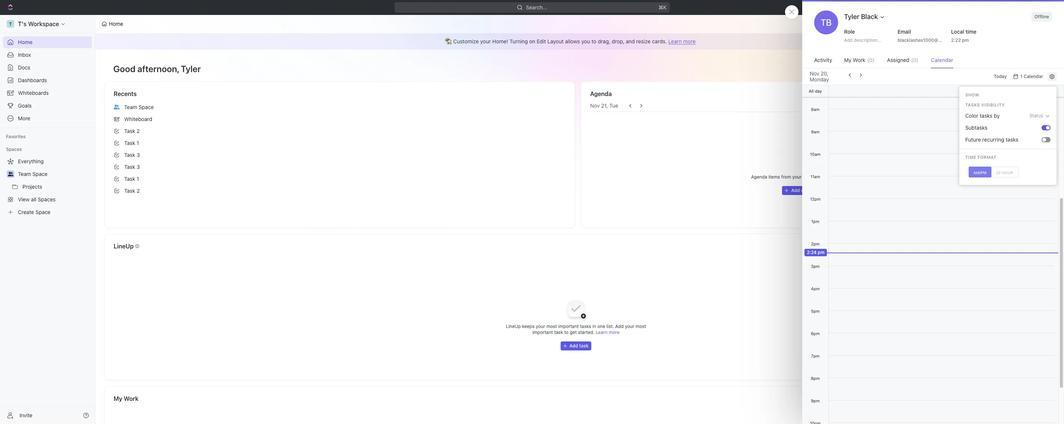 Task type: vqa. For each thing, say whether or not it's contained in the screenshot.
task name Text Box
no



Task type: describe. For each thing, give the bounding box(es) containing it.
lineup for lineup
[[114, 243, 134, 250]]

time
[[966, 155, 977, 160]]

afternoon,
[[137, 64, 179, 74]]

2 vertical spatial more
[[609, 330, 620, 336]]

‎task for ‎task 2
[[124, 188, 135, 194]]

1 vertical spatial my work
[[114, 396, 139, 403]]

tasks visibility
[[966, 103, 1005, 107]]

4 task from the top
[[124, 164, 135, 170]]

task 1 link
[[111, 137, 569, 149]]

all
[[809, 88, 814, 93]]

0 vertical spatial space
[[139, 104, 154, 110]]

tasks inside lineup keeps your most important tasks in one list. add your most important task to get started.
[[580, 324, 591, 330]]

1 most from the left
[[547, 324, 557, 330]]

user group image
[[114, 105, 120, 109]]

agenda for agenda items from your calendars will show here. learn more
[[752, 174, 768, 180]]

1 horizontal spatial home
[[109, 21, 123, 27]]

user group image
[[8, 172, 13, 177]]

1 for ‎task 1
[[137, 176, 139, 182]]

manage cards
[[1018, 21, 1053, 27]]

whiteboard
[[124, 116, 152, 122]]

3 task from the top
[[124, 152, 135, 158]]

dashboards link
[[3, 74, 92, 86]]

7pm
[[811, 354, 820, 359]]

future
[[966, 137, 981, 143]]

home!
[[493, 38, 508, 45]]

offline
[[1035, 14, 1050, 19]]

get
[[570, 330, 577, 336]]

24
[[996, 170, 1001, 175]]

today button
[[991, 71, 1010, 83]]

show
[[833, 174, 844, 180]]

your right keeps
[[536, 324, 545, 330]]

email blacklashes1000@gmail.com
[[898, 28, 961, 43]]

layout
[[548, 38, 564, 45]]

0 vertical spatial important
[[558, 324, 579, 330]]

24 hour
[[996, 170, 1014, 175]]

color
[[966, 113, 979, 119]]

space inside sidebar navigation
[[32, 171, 47, 177]]

resize
[[637, 38, 651, 45]]

subtasks button
[[963, 122, 1042, 134]]

edit
[[537, 38, 546, 45]]

your left home!
[[480, 38, 491, 45]]

🏡 customize your home! turning on edit layout allows you to drag, drop, and resize cards. learn more
[[445, 38, 696, 45]]

2 task from the top
[[124, 140, 135, 146]]

1 horizontal spatial team space
[[124, 104, 154, 110]]

4pm
[[811, 287, 820, 291]]

0 vertical spatial learn
[[669, 38, 682, 45]]

format
[[978, 155, 997, 160]]

⌘k
[[659, 4, 667, 10]]

good
[[113, 64, 135, 74]]

allows
[[565, 38, 580, 45]]

task
[[554, 330, 563, 336]]

learn more
[[596, 330, 620, 336]]

add inside role add description...
[[845, 37, 853, 43]]

will
[[825, 174, 832, 180]]

local
[[952, 28, 965, 35]]

sidebar navigation
[[0, 15, 95, 425]]

9am
[[811, 129, 820, 134]]

2pm
[[811, 242, 820, 247]]

from
[[782, 174, 791, 180]]

8am
[[811, 107, 820, 112]]

assigned
[[888, 57, 910, 63]]

learn more link for agenda items from your calendars will show here. learn more
[[858, 174, 881, 180]]

cards.
[[652, 38, 667, 45]]

2 horizontal spatial more
[[871, 174, 881, 180]]

color tasks by
[[966, 113, 1000, 119]]

list.
[[607, 324, 614, 330]]

whiteboard link
[[111, 113, 569, 125]]

drag,
[[598, 38, 611, 45]]

3pm
[[811, 264, 820, 269]]

to inside lineup keeps your most important tasks in one list. add your most important task to get started.
[[565, 330, 569, 336]]

recents
[[114, 91, 137, 97]]

calendars
[[803, 174, 824, 180]]

cards
[[1039, 21, 1053, 27]]

items
[[769, 174, 780, 180]]

goals link
[[3, 100, 92, 112]]

0 horizontal spatial work
[[124, 396, 139, 403]]

12pm
[[810, 197, 821, 202]]

1 horizontal spatial team
[[124, 104, 137, 110]]

time format
[[966, 155, 997, 160]]

0 horizontal spatial important
[[533, 330, 553, 336]]

favorites button
[[3, 132, 29, 141]]

9pm
[[811, 399, 820, 404]]

‎task 2
[[124, 188, 140, 194]]

2 task 3 link from the top
[[111, 161, 569, 173]]

favorites
[[6, 134, 26, 140]]

0 horizontal spatial team space link
[[18, 168, 91, 180]]

🏡
[[445, 38, 452, 45]]

your right from
[[793, 174, 802, 180]]

you
[[582, 38, 590, 45]]

local time 2:22 pm
[[952, 28, 977, 43]]

add calendar integrations
[[792, 188, 847, 193]]

your right list.
[[625, 324, 635, 330]]

future recurring tasks button
[[963, 134, 1042, 146]]

home inside sidebar navigation
[[18, 39, 33, 45]]

team space inside sidebar navigation
[[18, 171, 47, 177]]

add inside button
[[792, 188, 800, 193]]

future recurring tasks
[[966, 137, 1019, 143]]

inbox
[[18, 52, 31, 58]]

turning
[[510, 38, 528, 45]]

whiteboards
[[18, 90, 49, 96]]

and
[[626, 38, 635, 45]]

good afternoon, tyler
[[113, 64, 201, 74]]

add calendar integrations button
[[783, 186, 850, 195]]

visibility
[[982, 103, 1005, 107]]

drop,
[[612, 38, 625, 45]]

6pm
[[811, 332, 820, 336]]

tyler
[[181, 64, 201, 74]]

manage
[[1018, 21, 1037, 27]]

email
[[898, 28, 911, 35]]

0 horizontal spatial learn
[[596, 330, 608, 336]]

on
[[529, 38, 536, 45]]



Task type: locate. For each thing, give the bounding box(es) containing it.
0 horizontal spatial team space
[[18, 171, 47, 177]]

team space right user group image
[[18, 171, 47, 177]]

learn more link
[[669, 38, 696, 45], [858, 174, 881, 180], [596, 330, 620, 336]]

activity
[[815, 57, 833, 63]]

2 horizontal spatial add
[[845, 37, 853, 43]]

learn right "here." at the right of page
[[858, 174, 869, 180]]

agenda
[[590, 91, 612, 97], [752, 174, 768, 180]]

2 vertical spatial learn
[[596, 330, 608, 336]]

inbox link
[[3, 49, 92, 61]]

task 2
[[124, 128, 140, 134]]

here.
[[846, 174, 856, 180]]

11am
[[811, 174, 821, 179]]

1 vertical spatial home
[[18, 39, 33, 45]]

upgrade link
[[962, 2, 998, 13]]

2 2 from the top
[[137, 188, 140, 194]]

1 vertical spatial 2
[[137, 188, 140, 194]]

tasks left the by
[[980, 113, 993, 119]]

your
[[480, 38, 491, 45], [793, 174, 802, 180], [536, 324, 545, 330], [625, 324, 635, 330]]

1 vertical spatial space
[[32, 171, 47, 177]]

learn right cards.
[[669, 38, 682, 45]]

1 horizontal spatial more
[[684, 38, 696, 45]]

task 3 link down task 1 link
[[111, 161, 569, 173]]

0 vertical spatial lineup
[[114, 243, 134, 250]]

10am
[[811, 152, 821, 157]]

3
[[137, 152, 140, 158], [137, 164, 140, 170]]

team space link
[[111, 101, 569, 113], [18, 168, 91, 180]]

1 horizontal spatial learn
[[669, 38, 682, 45]]

task 3 link
[[111, 149, 569, 161], [111, 161, 569, 173]]

recurring
[[983, 137, 1005, 143]]

most right list.
[[636, 324, 646, 330]]

0 vertical spatial 2
[[137, 128, 140, 134]]

1 horizontal spatial most
[[636, 324, 646, 330]]

space right user group image
[[32, 171, 47, 177]]

1 vertical spatial my
[[114, 396, 122, 403]]

1 vertical spatial tasks
[[1006, 137, 1019, 143]]

0 vertical spatial add
[[845, 37, 853, 43]]

2 3 from the top
[[137, 164, 140, 170]]

1 horizontal spatial lineup
[[506, 324, 521, 330]]

1 vertical spatial to
[[565, 330, 569, 336]]

0 horizontal spatial space
[[32, 171, 47, 177]]

most up task
[[547, 324, 557, 330]]

1 down task 2
[[137, 140, 139, 146]]

1 vertical spatial 1
[[137, 176, 139, 182]]

task 2 link
[[111, 125, 569, 137]]

1 vertical spatial work
[[124, 396, 139, 403]]

invite
[[19, 413, 32, 419]]

1 for task 1
[[137, 140, 139, 146]]

task down task 1
[[124, 152, 135, 158]]

team
[[124, 104, 137, 110], [18, 171, 31, 177]]

‎task for ‎task 1
[[124, 176, 135, 182]]

in
[[593, 324, 596, 330]]

task down task 2
[[124, 140, 135, 146]]

add right list.
[[616, 324, 624, 330]]

team inside sidebar navigation
[[18, 171, 31, 177]]

‎task up ‎task 2
[[124, 176, 135, 182]]

lineup inside lineup keeps your most important tasks in one list. add your most important task to get started.
[[506, 324, 521, 330]]

learn
[[669, 38, 682, 45], [858, 174, 869, 180], [596, 330, 608, 336]]

1 horizontal spatial my work
[[845, 57, 866, 63]]

home link
[[3, 36, 92, 48]]

add description... button
[[842, 36, 891, 45]]

2 for task 2
[[137, 128, 140, 134]]

1 vertical spatial agenda
[[752, 174, 768, 180]]

important down keeps
[[533, 330, 553, 336]]

customize
[[453, 38, 479, 45]]

lineup for lineup keeps your most important tasks in one list. add your most important task to get started.
[[506, 324, 521, 330]]

0 vertical spatial home
[[109, 21, 123, 27]]

0 horizontal spatial to
[[565, 330, 569, 336]]

0 horizontal spatial my
[[114, 396, 122, 403]]

1 task 3 from the top
[[124, 152, 140, 158]]

1 vertical spatial team space link
[[18, 168, 91, 180]]

2 1 from the top
[[137, 176, 139, 182]]

0 vertical spatial task 3
[[124, 152, 140, 158]]

add inside lineup keeps your most important tasks in one list. add your most important task to get started.
[[616, 324, 624, 330]]

0 horizontal spatial most
[[547, 324, 557, 330]]

8pm
[[811, 376, 820, 381]]

task up task 1
[[124, 128, 135, 134]]

add left calendar
[[792, 188, 800, 193]]

2 vertical spatial tasks
[[580, 324, 591, 330]]

2 horizontal spatial learn
[[858, 174, 869, 180]]

1 1 from the top
[[137, 140, 139, 146]]

0 vertical spatial my work
[[845, 57, 866, 63]]

important up the get
[[558, 324, 579, 330]]

1 horizontal spatial add
[[792, 188, 800, 193]]

2 vertical spatial add
[[616, 324, 624, 330]]

manage cards button
[[1013, 18, 1058, 30]]

2
[[137, 128, 140, 134], [137, 188, 140, 194]]

‎task 1 link
[[111, 173, 569, 185]]

‎task 1
[[124, 176, 139, 182]]

1 vertical spatial important
[[533, 330, 553, 336]]

1 task from the top
[[124, 128, 135, 134]]

1 horizontal spatial learn more link
[[669, 38, 696, 45]]

team right user group image
[[18, 171, 31, 177]]

0 vertical spatial to
[[592, 38, 597, 45]]

goals
[[18, 103, 32, 109]]

1
[[137, 140, 139, 146], [137, 176, 139, 182]]

tb
[[821, 17, 832, 28]]

5pm
[[811, 309, 820, 314]]

1 horizontal spatial my
[[845, 57, 852, 63]]

team space up whiteboard
[[124, 104, 154, 110]]

to
[[592, 38, 597, 45], [565, 330, 569, 336]]

task 3 up ‎task 1
[[124, 164, 140, 170]]

2 ‎task from the top
[[124, 188, 135, 194]]

0 horizontal spatial learn more link
[[596, 330, 620, 336]]

0 vertical spatial team space
[[124, 104, 154, 110]]

1 vertical spatial ‎task
[[124, 188, 135, 194]]

status
[[1030, 113, 1044, 119]]

upgrade
[[973, 4, 994, 10]]

1 vertical spatial task 3
[[124, 164, 140, 170]]

0 vertical spatial more
[[684, 38, 696, 45]]

learn down one
[[596, 330, 608, 336]]

1 2 from the top
[[137, 128, 140, 134]]

am/pm
[[974, 170, 987, 175]]

1 vertical spatial lineup
[[506, 324, 521, 330]]

0 vertical spatial team
[[124, 104, 137, 110]]

1 3 from the top
[[137, 152, 140, 158]]

2 vertical spatial learn more link
[[596, 330, 620, 336]]

0 vertical spatial learn more link
[[669, 38, 696, 45]]

2 horizontal spatial learn more link
[[858, 174, 881, 180]]

pm
[[963, 37, 969, 43]]

1 vertical spatial add
[[792, 188, 800, 193]]

2 most from the left
[[636, 324, 646, 330]]

2 down ‎task 1
[[137, 188, 140, 194]]

1 horizontal spatial important
[[558, 324, 579, 330]]

to right you
[[592, 38, 597, 45]]

time
[[966, 28, 977, 35]]

today
[[994, 74, 1007, 79]]

work
[[853, 57, 866, 63], [124, 396, 139, 403]]

0 vertical spatial my
[[845, 57, 852, 63]]

1 horizontal spatial space
[[139, 104, 154, 110]]

subtasks
[[966, 125, 988, 131]]

1 horizontal spatial to
[[592, 38, 597, 45]]

0 vertical spatial team space link
[[111, 101, 569, 113]]

docs
[[18, 64, 30, 71]]

blacklashes1000@gmail.com
[[898, 37, 961, 43]]

1 horizontal spatial agenda
[[752, 174, 768, 180]]

hour
[[1002, 170, 1014, 175]]

add
[[845, 37, 853, 43], [792, 188, 800, 193], [616, 324, 624, 330]]

description...
[[854, 37, 882, 43]]

learn more link right "here." at the right of page
[[858, 174, 881, 180]]

integrations
[[821, 188, 847, 193]]

0 horizontal spatial home
[[18, 39, 33, 45]]

1 horizontal spatial work
[[853, 57, 866, 63]]

0 horizontal spatial tasks
[[580, 324, 591, 330]]

tasks
[[966, 103, 980, 107]]

tasks up started.
[[580, 324, 591, 330]]

‎task
[[124, 176, 135, 182], [124, 188, 135, 194]]

1 up ‎task 2
[[137, 176, 139, 182]]

more right cards.
[[684, 38, 696, 45]]

0 vertical spatial agenda
[[590, 91, 612, 97]]

0 vertical spatial 1
[[137, 140, 139, 146]]

3 down task 1
[[137, 152, 140, 158]]

‎task 2 link
[[111, 185, 569, 197]]

2 for ‎task 2
[[137, 188, 140, 194]]

0 vertical spatial 3
[[137, 152, 140, 158]]

role add description...
[[845, 28, 882, 43]]

space
[[139, 104, 154, 110], [32, 171, 47, 177]]

add down role
[[845, 37, 853, 43]]

show
[[966, 92, 980, 97]]

new button
[[1001, 1, 1027, 13]]

more down list.
[[609, 330, 620, 336]]

1 vertical spatial more
[[871, 174, 881, 180]]

learn more link right cards.
[[669, 38, 696, 45]]

to left the get
[[565, 330, 569, 336]]

0 horizontal spatial lineup
[[114, 243, 134, 250]]

role
[[845, 28, 855, 35]]

agenda for agenda
[[590, 91, 612, 97]]

‎task down ‎task 1
[[124, 188, 135, 194]]

2 down whiteboard
[[137, 128, 140, 134]]

1 vertical spatial team space
[[18, 171, 47, 177]]

0 horizontal spatial add
[[616, 324, 624, 330]]

1 horizontal spatial team space link
[[111, 101, 569, 113]]

1 vertical spatial 3
[[137, 164, 140, 170]]

my
[[845, 57, 852, 63], [114, 396, 122, 403]]

1 horizontal spatial tasks
[[980, 113, 993, 119]]

1 ‎task from the top
[[124, 176, 135, 182]]

important
[[558, 324, 579, 330], [533, 330, 553, 336]]

learn more link down list.
[[596, 330, 620, 336]]

2 task 3 from the top
[[124, 164, 140, 170]]

1 vertical spatial learn
[[858, 174, 869, 180]]

docs link
[[3, 62, 92, 74]]

spaces
[[6, 147, 22, 152]]

task 3 down task 1
[[124, 152, 140, 158]]

1 task 3 link from the top
[[111, 149, 569, 161]]

new
[[1011, 4, 1022, 10]]

0 horizontal spatial my work
[[114, 396, 139, 403]]

0 vertical spatial work
[[853, 57, 866, 63]]

tasks inside button
[[1006, 137, 1019, 143]]

0 vertical spatial ‎task
[[124, 176, 135, 182]]

0 horizontal spatial agenda
[[590, 91, 612, 97]]

0 horizontal spatial more
[[609, 330, 620, 336]]

task up ‎task 1
[[124, 164, 135, 170]]

0 horizontal spatial team
[[18, 171, 31, 177]]

agenda items from your calendars will show here. learn more
[[752, 174, 881, 180]]

keeps
[[522, 324, 535, 330]]

my work
[[845, 57, 866, 63], [114, 396, 139, 403]]

3 up ‎task 1
[[137, 164, 140, 170]]

0 vertical spatial tasks
[[980, 113, 993, 119]]

team right user group icon
[[124, 104, 137, 110]]

day
[[815, 88, 822, 93]]

lineup
[[114, 243, 134, 250], [506, 324, 521, 330]]

1 vertical spatial team
[[18, 171, 31, 177]]

started.
[[578, 330, 595, 336]]

task
[[124, 128, 135, 134], [124, 140, 135, 146], [124, 152, 135, 158], [124, 164, 135, 170]]

space up whiteboard
[[139, 104, 154, 110]]

tasks down subtasks button
[[1006, 137, 1019, 143]]

learn more link for 🏡 customize your home! turning on edit layout allows you to drag, drop, and resize cards. learn more
[[669, 38, 696, 45]]

more right "here." at the right of page
[[871, 174, 881, 180]]

task 3 link up ‎task 1 link
[[111, 149, 569, 161]]

1 vertical spatial learn more link
[[858, 174, 881, 180]]

2 horizontal spatial tasks
[[1006, 137, 1019, 143]]



